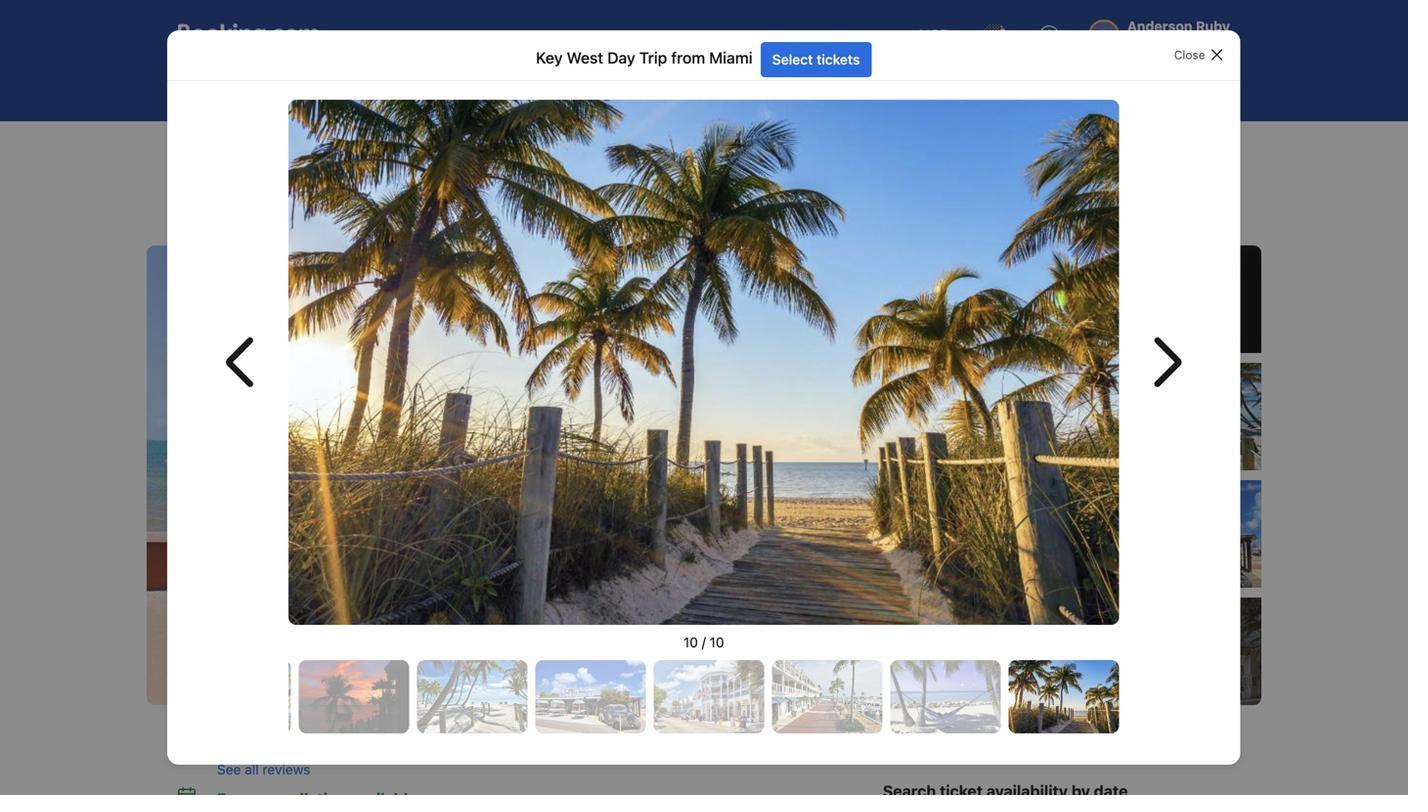 Task type: vqa. For each thing, say whether or not it's contained in the screenshot.
Hotel
yes



Task type: locate. For each thing, give the bounding box(es) containing it.
day inside dialog
[[608, 49, 636, 67]]

0 horizontal spatial all
[[245, 761, 259, 777]]

2 vertical spatial trip
[[340, 171, 383, 203]]

0 vertical spatial key west day trip from miami
[[536, 49, 753, 67]]

1 horizontal spatial key west day trip from miami
[[536, 49, 753, 67]]

1 vertical spatial all
[[245, 761, 259, 777]]

booking.com image
[[178, 23, 319, 47]]

key west day trip from miami up the rentals
[[536, 49, 753, 67]]

key west day trip from miami
[[536, 49, 753, 67], [314, 139, 480, 153]]

2 horizontal spatial 10
[[1168, 643, 1183, 659]]

miami
[[710, 49, 753, 67], [447, 139, 480, 153], [449, 171, 520, 203]]

0 horizontal spatial trip
[[340, 171, 383, 203]]

key down flights
[[314, 139, 335, 153]]

key up car
[[536, 49, 563, 67]]

all for show
[[1150, 643, 1165, 659]]

show all 10 photos
[[1111, 643, 1232, 659]]

reviews
[[262, 761, 310, 777]]

see all reviews
[[217, 761, 310, 777]]

0 horizontal spatial key west day trip from miami
[[314, 139, 480, 153]]

taxis
[[876, 80, 905, 96]]

tour
[[303, 209, 332, 227]]

miami up island
[[449, 171, 520, 203]]

10 right /
[[710, 634, 724, 650]]

full-
[[192, 209, 221, 227]]

all right show
[[1150, 643, 1165, 659]]

0 vertical spatial from
[[671, 49, 706, 67]]

day up the rentals
[[608, 49, 636, 67]]

airport
[[829, 80, 872, 96]]

miami inside dialog
[[710, 49, 753, 67]]

west up car rentals
[[567, 49, 604, 67]]

attractions link
[[651, 66, 781, 110], [232, 137, 293, 155]]

0 vertical spatial all
[[1150, 643, 1165, 659]]

day inside key west day trip from miami a full-day guided tour to discover the island city of key west
[[290, 171, 334, 203]]

discover
[[354, 209, 414, 227]]

0 horizontal spatial 10
[[684, 634, 698, 650]]

1 horizontal spatial 10
[[710, 634, 724, 650]]

10 left /
[[684, 634, 698, 650]]

2 horizontal spatial trip
[[640, 49, 667, 67]]

day
[[608, 49, 636, 67], [369, 139, 390, 153], [290, 171, 334, 203]]

1 vertical spatial key west day trip from miami
[[314, 139, 480, 153]]

car rentals link
[[517, 66, 647, 110]]

day up the tour
[[290, 171, 334, 203]]

flight
[[412, 80, 447, 96]]

guided
[[250, 209, 299, 227]]

trip inside dialog
[[640, 49, 667, 67]]

west
[[567, 49, 604, 67], [338, 139, 366, 153], [227, 171, 284, 203], [569, 209, 605, 227]]

all for see
[[245, 761, 259, 777]]

10
[[684, 634, 698, 650], [710, 634, 724, 650], [1168, 643, 1183, 659]]

attractions down select tickets button
[[695, 80, 764, 96]]

all inside button
[[245, 761, 259, 777]]

1 vertical spatial trip
[[393, 139, 415, 153]]

miami left select
[[710, 49, 753, 67]]

miami down "+"
[[447, 139, 480, 153]]

2 vertical spatial miami
[[449, 171, 520, 203]]

1 horizontal spatial attractions
[[695, 80, 764, 96]]

day up key west day trip from miami a full-day guided tour to discover the island city of key west
[[369, 139, 390, 153]]

2 vertical spatial day
[[290, 171, 334, 203]]

key
[[536, 49, 563, 67], [314, 139, 335, 153], [178, 171, 221, 203], [539, 209, 565, 227]]

island
[[446, 209, 487, 227]]

0 vertical spatial trip
[[640, 49, 667, 67]]

0 horizontal spatial day
[[290, 171, 334, 203]]

stays
[[206, 80, 241, 96]]

1 horizontal spatial all
[[1150, 643, 1165, 659]]

1 vertical spatial attractions link
[[232, 137, 293, 155]]

10 for 10 / 10
[[710, 634, 724, 650]]

1 vertical spatial miami
[[447, 139, 480, 153]]

attractions down stays
[[232, 139, 293, 153]]

west right of
[[569, 209, 605, 227]]

airport taxis link
[[785, 66, 922, 110]]

10 left photos
[[1168, 643, 1183, 659]]

1 horizontal spatial attractions link
[[651, 66, 781, 110]]

0 vertical spatial attractions
[[695, 80, 764, 96]]

2 horizontal spatial day
[[608, 49, 636, 67]]

2 vertical spatial from
[[389, 171, 443, 203]]

key right of
[[539, 209, 565, 227]]

rentals
[[587, 80, 630, 96]]

west inside dialog
[[567, 49, 604, 67]]

west up the guided
[[227, 171, 284, 203]]

from
[[671, 49, 706, 67], [418, 139, 444, 153], [389, 171, 443, 203]]

flight + hotel
[[412, 80, 497, 96]]

0 horizontal spatial attractions link
[[232, 137, 293, 155]]

see all reviews button
[[217, 760, 852, 779]]

attractions
[[695, 80, 764, 96], [232, 139, 293, 153]]

select tickets button
[[761, 42, 872, 77]]

0 vertical spatial day
[[608, 49, 636, 67]]

1 vertical spatial attractions
[[232, 139, 293, 153]]

west down flights
[[338, 139, 366, 153]]

0 vertical spatial miami
[[710, 49, 753, 67]]

all
[[1150, 643, 1165, 659], [245, 761, 259, 777]]

1 vertical spatial day
[[369, 139, 390, 153]]

key west day trip from miami up key west day trip from miami a full-day guided tour to discover the island city of key west
[[314, 139, 480, 153]]

of
[[521, 209, 535, 227]]

trip
[[640, 49, 667, 67], [393, 139, 415, 153], [340, 171, 383, 203]]

all right see
[[245, 761, 259, 777]]



Task type: describe. For each thing, give the bounding box(es) containing it.
flights
[[306, 80, 348, 96]]

airport taxis
[[829, 80, 905, 96]]

miami inside key west day trip from miami a full-day guided tour to discover the island city of key west
[[449, 171, 520, 203]]

trip inside key west day trip from miami a full-day guided tour to discover the island city of key west
[[340, 171, 383, 203]]

flights link
[[262, 66, 364, 110]]

key west day trip from miami dialog
[[167, 30, 1241, 765]]

tickets
[[817, 51, 860, 67]]

flight + hotel link
[[368, 66, 513, 110]]

day
[[221, 209, 246, 227]]

from inside dialog
[[671, 49, 706, 67]]

1 horizontal spatial day
[[369, 139, 390, 153]]

close
[[1174, 48, 1205, 62]]

key up "full-"
[[178, 171, 221, 203]]

car rentals
[[561, 80, 630, 96]]

the
[[419, 209, 441, 227]]

hotel
[[463, 80, 497, 96]]

stays link
[[162, 66, 258, 110]]

10 for show all 10 photos
[[1168, 643, 1183, 659]]

1 vertical spatial from
[[418, 139, 444, 153]]

show
[[1111, 643, 1146, 659]]

see
[[217, 761, 241, 777]]

a
[[178, 209, 188, 227]]

0 vertical spatial attractions link
[[651, 66, 781, 110]]

10 / 10
[[684, 634, 724, 650]]

key west day trip from miami inside dialog
[[536, 49, 753, 67]]

select
[[772, 51, 813, 67]]

0 horizontal spatial attractions
[[232, 139, 293, 153]]

from inside key west day trip from miami a full-day guided tour to discover the island city of key west
[[389, 171, 443, 203]]

car
[[561, 80, 584, 96]]

/
[[702, 634, 706, 650]]

1 horizontal spatial trip
[[393, 139, 415, 153]]

select tickets
[[772, 51, 860, 67]]

photos
[[1187, 643, 1232, 659]]

to
[[336, 209, 350, 227]]

key west day trip from miami a full-day guided tour to discover the island city of key west
[[178, 171, 605, 227]]

city
[[491, 209, 517, 227]]

key inside dialog
[[536, 49, 563, 67]]

+
[[451, 80, 459, 96]]



